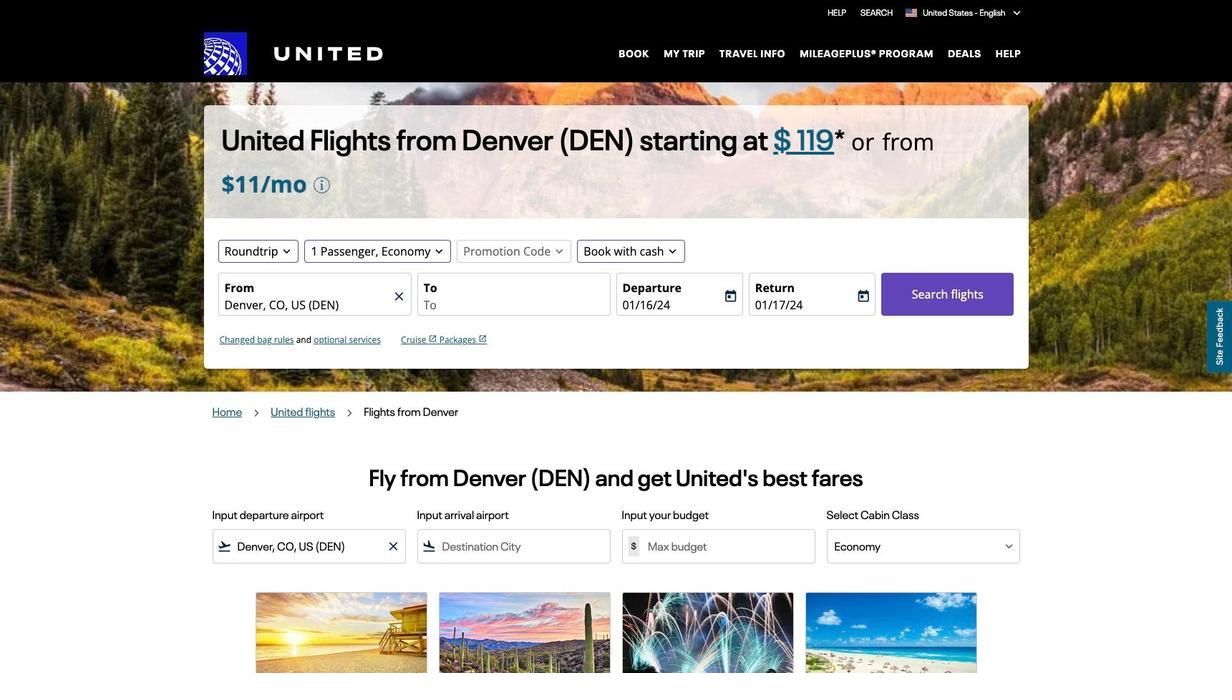 Task type: describe. For each thing, give the bounding box(es) containing it.
united airlines image
[[204, 32, 383, 75]]

click to learn more about pay monthly element
[[313, 176, 331, 194]]

Destination City field
[[442, 538, 604, 555]]

click to learn more about pay monthly image
[[313, 176, 331, 194]]

Max budget text field
[[643, 539, 806, 554]]

fc-booking-origin-aria-label text field
[[225, 297, 391, 314]]



Task type: vqa. For each thing, say whether or not it's contained in the screenshot.
Max budget text field
yes



Task type: locate. For each thing, give the bounding box(es) containing it.
main content
[[0, 82, 1233, 673]]

Origin City field
[[237, 538, 361, 555]]

fc-booking-destination-aria-label text field
[[424, 297, 604, 314]]



